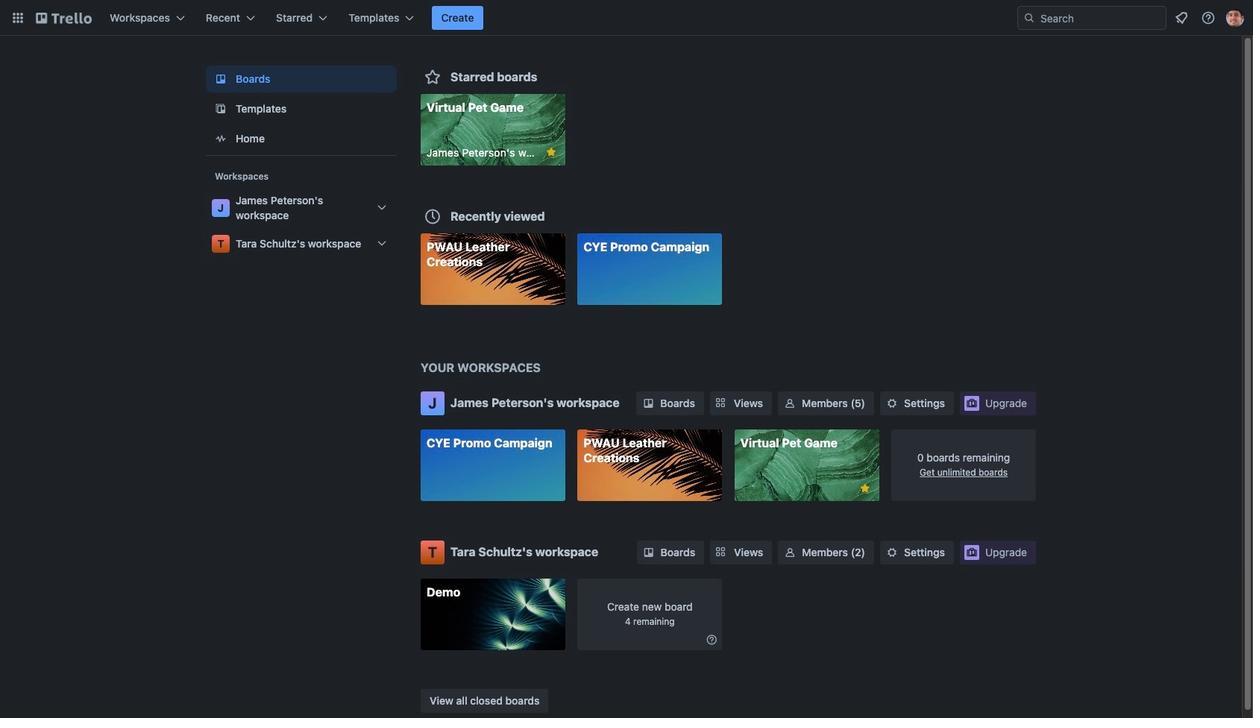 Task type: describe. For each thing, give the bounding box(es) containing it.
template board image
[[212, 100, 230, 118]]

0 horizontal spatial sm image
[[641, 545, 656, 560]]

primary element
[[0, 0, 1253, 36]]

1 horizontal spatial sm image
[[783, 545, 798, 560]]

search image
[[1023, 12, 1035, 24]]

home image
[[212, 130, 230, 148]]

click to unstar this board. it will be removed from your starred list. image
[[544, 145, 558, 159]]



Task type: vqa. For each thing, say whether or not it's contained in the screenshot.
more.
no



Task type: locate. For each thing, give the bounding box(es) containing it.
2 horizontal spatial sm image
[[885, 396, 900, 411]]

board image
[[212, 70, 230, 88]]

0 notifications image
[[1173, 9, 1190, 27]]

sm image
[[885, 396, 900, 411], [641, 545, 656, 560], [783, 545, 798, 560]]

sm image
[[641, 396, 656, 411], [782, 396, 797, 411], [885, 545, 900, 560], [704, 632, 719, 647]]

Search field
[[1017, 6, 1167, 30]]

open information menu image
[[1201, 10, 1216, 25]]

back to home image
[[36, 6, 92, 30]]

james peterson (jamespeterson93) image
[[1226, 9, 1244, 27]]



